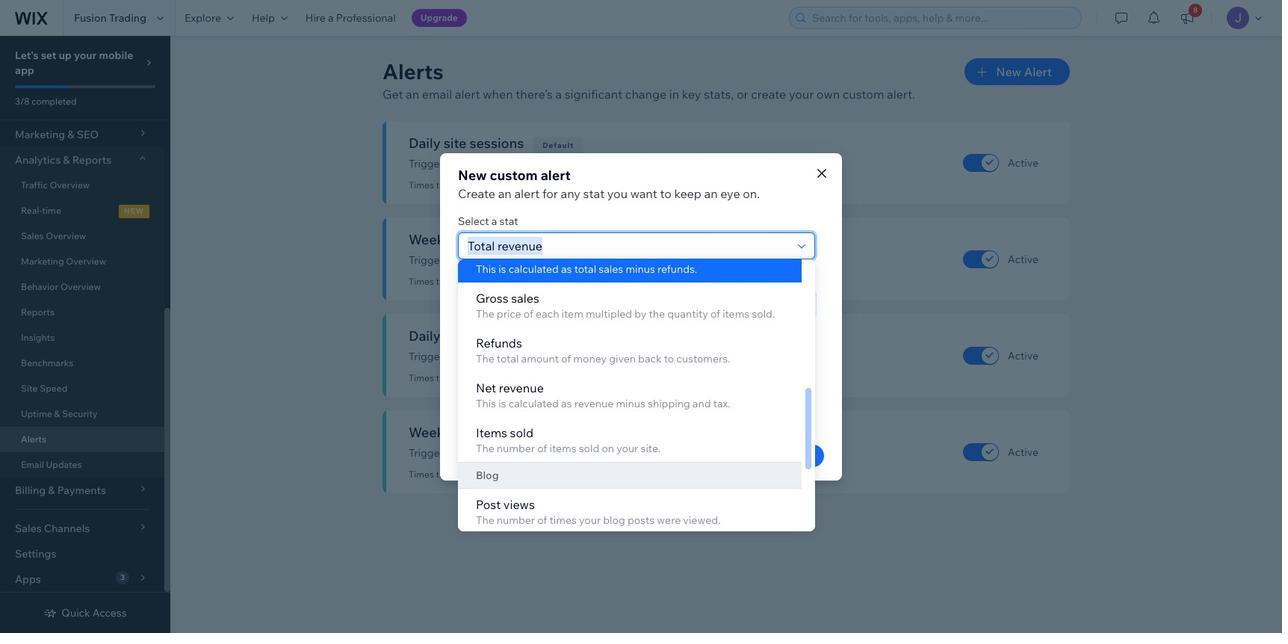 Task type: describe. For each thing, give the bounding box(es) containing it.
more
[[612, 389, 637, 403]]

every
[[491, 272, 518, 286]]

sales. for daily total sales
[[601, 350, 629, 363]]

analytics
[[15, 153, 61, 167]]

daily for daily site sessions
[[409, 135, 441, 152]]

settings
[[15, 547, 56, 561]]

alerts link
[[0, 427, 164, 452]]

or
[[737, 87, 749, 102]]

settings link
[[0, 541, 164, 567]]

total inside "refunds the total amount of money given back to customers."
[[497, 352, 519, 366]]

times
[[550, 514, 577, 527]]

benchmarks link
[[0, 351, 164, 376]]

blog option
[[458, 462, 802, 489]]

sold.
[[752, 307, 775, 321]]

there
[[551, 272, 577, 286]]

traffic
[[21, 179, 48, 191]]

quick access
[[62, 606, 127, 620]]

save button
[[771, 444, 824, 467]]

total revenue this is calculated as total sales minus refunds.
[[476, 246, 698, 276]]

active for weekly site sessions
[[1008, 252, 1039, 266]]

custom inside the alerts get an email alert when there's a significant change in key stats, or create your own custom alert.
[[843, 87, 885, 102]]

email for alerts
[[422, 87, 452, 102]]

quick access button
[[44, 606, 127, 620]]

total inside total revenue this is calculated as total sales minus refunds.
[[476, 246, 503, 261]]

sidebar element
[[0, 0, 170, 633]]

hire a professional link
[[297, 0, 405, 36]]

site
[[21, 383, 38, 394]]

& for uptime
[[54, 408, 60, 419]]

list box containing total revenue
[[458, 238, 815, 534]]

0 horizontal spatial reports
[[21, 306, 55, 318]]

uptime & security link
[[0, 401, 164, 427]]

daily for sales
[[552, 350, 575, 363]]

post views the number of times your blog posts were viewed.
[[476, 497, 721, 527]]

time
[[42, 205, 61, 216]]

custom inside new custom alert create an alert for any stat you want to keep an eye on.
[[490, 166, 538, 184]]

refunds the total amount of money given back to customers.
[[476, 336, 731, 366]]

sales
[[21, 230, 44, 241]]

of for refunds
[[561, 352, 571, 366]]

number
[[458, 331, 498, 344]]

money
[[574, 352, 607, 366]]

blog
[[603, 514, 625, 527]]

marketing overview
[[21, 256, 106, 267]]

trigger: for daily site sessions
[[409, 157, 446, 170]]

views
[[504, 497, 535, 512]]

sales inside total revenue this is calculated as total sales minus refunds.
[[599, 262, 624, 276]]

overview for behavior overview
[[60, 281, 101, 292]]

new alert
[[996, 64, 1052, 79]]

Number text field
[[463, 349, 502, 375]]

tax.
[[714, 397, 731, 410]]

email
[[21, 459, 44, 470]]

a right hire
[[328, 11, 334, 25]]

daily for daily total sales
[[409, 327, 441, 345]]

trigger: for weekly site sessions
[[409, 253, 446, 267]]

the for gross sales
[[476, 307, 495, 321]]

refunds.
[[658, 262, 698, 276]]

revenue
[[728, 389, 771, 403]]

1 vertical spatial alert
[[541, 166, 571, 184]]

traffic overview
[[21, 179, 90, 191]]

updates
[[46, 459, 82, 470]]

0 horizontal spatial sold
[[510, 425, 534, 440]]

times for weekly site sessions
[[409, 276, 434, 287]]

select
[[458, 214, 489, 228]]

shipping
[[648, 397, 690, 410]]

marketing overview link
[[0, 249, 164, 274]]

reports inside popup button
[[72, 153, 112, 167]]

upgrade button
[[412, 9, 467, 27]]

triggered for weekly total sales
[[505, 469, 545, 480]]

is for net revenue
[[499, 397, 506, 410]]

triggered for daily total sales
[[505, 372, 545, 383]]

total revenue option
[[458, 238, 802, 283]]

behavior overview link
[[0, 274, 164, 300]]

analytics & reports button
[[0, 147, 164, 173]]

the
[[649, 307, 665, 321]]

viewed.
[[683, 514, 721, 527]]

behavior overview
[[21, 281, 101, 292]]

each
[[536, 307, 559, 321]]

net
[[476, 380, 496, 395]]

save
[[785, 449, 810, 462]]

when inside the alerts get an email alert when there's a significant change in key stats, or create your own custom alert.
[[483, 87, 513, 102]]

quantity
[[668, 307, 708, 321]]

security
[[62, 408, 98, 419]]

any
[[561, 186, 581, 201]]

triggered: for weekly total sales
[[436, 469, 478, 480]]

help button
[[243, 0, 297, 36]]

significant for daily total sales
[[449, 350, 500, 363]]

key
[[682, 87, 701, 102]]

trigger: for daily total sales
[[409, 350, 446, 363]]

uptime & security
[[21, 408, 98, 419]]

$100
[[664, 389, 689, 403]]

is right there
[[579, 272, 587, 286]]

a right select
[[492, 214, 497, 228]]

access
[[93, 606, 127, 620]]

fusion
[[74, 11, 107, 25]]

net revenue this is calculated as revenue minus shipping and tax.
[[476, 380, 731, 410]]

sessions for weekly site sessions
[[485, 231, 539, 248]]

in inside the alerts get an email alert when there's a significant change in key stats, or create your own custom alert.
[[670, 87, 680, 102]]

uptime
[[21, 408, 52, 419]]

triggered: for daily site sessions
[[436, 179, 478, 191]]

to inside "refunds the total amount of money given back to customers."
[[664, 352, 674, 366]]

reports link
[[0, 300, 164, 325]]

1 horizontal spatial sold
[[579, 442, 600, 455]]

site speed link
[[0, 376, 164, 401]]

and
[[693, 397, 711, 410]]

blog
[[476, 469, 499, 482]]

items inside gross sales the price of each item multipled by the quantity of items sold.
[[723, 307, 750, 321]]

total up "blog" option
[[588, 446, 610, 460]]

Check every field
[[463, 291, 507, 317]]

price
[[497, 307, 521, 321]]

times triggered: never triggered for daily total sales
[[409, 372, 545, 383]]

revenue for net revenue
[[499, 380, 544, 395]]

you'll get an email when there's more than $100 in total revenue in a day.
[[458, 389, 811, 403]]

help
[[252, 11, 275, 25]]

change for weekly total sales
[[502, 446, 538, 460]]

sales up number 'text field'
[[476, 327, 508, 345]]

weekly total sales
[[409, 424, 523, 441]]

significant for daily site sessions
[[449, 157, 500, 170]]

alerts for alerts
[[21, 434, 46, 445]]

the for items sold
[[476, 442, 495, 455]]

active for daily site sessions
[[1008, 156, 1039, 169]]

check
[[458, 272, 489, 286]]

post
[[476, 497, 501, 512]]

total up number 'text field'
[[444, 327, 473, 345]]

trigger: significant change in weekly total sales.
[[409, 446, 639, 460]]

upgrade
[[421, 12, 458, 23]]

1 horizontal spatial alert
[[515, 186, 540, 201]]

customers.
[[677, 352, 731, 366]]

total inside total revenue this is calculated as total sales minus refunds.
[[575, 262, 597, 276]]

the for post views
[[476, 514, 495, 527]]

alerts for alerts get an email alert when there's a significant change in key stats, or create your own custom alert.
[[383, 58, 444, 84]]

cancel
[[714, 449, 748, 462]]



Task type: locate. For each thing, give the bounding box(es) containing it.
1 vertical spatial daily
[[552, 350, 575, 363]]

2 calculated from the top
[[509, 397, 559, 410]]

times triggered: never triggered
[[409, 179, 545, 191], [409, 276, 545, 287], [409, 372, 545, 383], [409, 469, 545, 480]]

times left create
[[409, 179, 434, 191]]

a inside the alerts get an email alert when there's a significant change in key stats, or create your own custom alert.
[[556, 87, 562, 102]]

& up the traffic overview
[[63, 153, 70, 167]]

never for daily site sessions
[[480, 179, 503, 191]]

trigger: down weekly site sessions
[[409, 253, 446, 267]]

3/8
[[15, 96, 30, 107]]

weekly for sessions
[[552, 253, 586, 267]]

the down post
[[476, 514, 495, 527]]

0 vertical spatial as
[[561, 262, 572, 276]]

1 triggered: from the top
[[436, 179, 478, 191]]

alerts inside sidebar element
[[21, 434, 46, 445]]

3 triggered from the top
[[505, 372, 545, 383]]

2 daily from the top
[[409, 327, 441, 345]]

1 vertical spatial items
[[550, 442, 577, 455]]

times for daily site sessions
[[409, 179, 434, 191]]

1 horizontal spatial items
[[723, 307, 750, 321]]

new custom alert create an alert for any stat you want to keep an eye on.
[[458, 166, 760, 201]]

sessions. up you
[[597, 157, 641, 170]]

in
[[670, 87, 680, 102], [540, 157, 549, 170], [540, 253, 549, 267], [540, 350, 549, 363], [691, 389, 700, 403], [773, 389, 782, 403], [540, 446, 549, 460]]

triggered down trigger: significant change in daily site sessions.
[[505, 179, 545, 191]]

0 vertical spatial new
[[996, 64, 1022, 79]]

sales up trigger: significant change in weekly total sales.
[[491, 424, 523, 441]]

& for analytics
[[63, 153, 70, 167]]

the inside post views the number of times your blog posts were viewed.
[[476, 514, 495, 527]]

triggered down trigger: significant change in weekly total sales.
[[505, 469, 545, 480]]

0 vertical spatial custom
[[843, 87, 885, 102]]

than
[[639, 389, 661, 403]]

3 the from the top
[[476, 442, 495, 455]]

this
[[476, 262, 496, 276], [476, 397, 496, 410]]

minus inside net revenue this is calculated as revenue minus shipping and tax.
[[616, 397, 646, 410]]

alerts up email on the left bottom
[[21, 434, 46, 445]]

as inside total revenue this is calculated as total sales minus refunds.
[[561, 262, 572, 276]]

4 triggered: from the top
[[436, 469, 478, 480]]

marketing
[[21, 256, 64, 267]]

reports
[[72, 153, 112, 167], [21, 306, 55, 318]]

sessions for daily site sessions
[[470, 135, 524, 152]]

an
[[406, 87, 419, 102], [498, 186, 512, 201], [704, 186, 718, 201], [505, 389, 517, 403]]

overview for traffic overview
[[50, 179, 90, 191]]

1 vertical spatial sales.
[[612, 446, 639, 460]]

triggered: up you'll
[[436, 372, 478, 383]]

this up gross
[[476, 262, 496, 276]]

new left the alert in the top right of the page
[[996, 64, 1022, 79]]

times for weekly total sales
[[409, 469, 434, 480]]

calculated inside net revenue this is calculated as revenue minus shipping and tax.
[[509, 397, 559, 410]]

triggered down trigger: significant change in weekly site sessions.
[[505, 276, 545, 287]]

1 the from the top
[[476, 307, 495, 321]]

0 vertical spatial alerts
[[383, 58, 444, 84]]

1 vertical spatial new
[[458, 166, 487, 184]]

trigger: down the daily total sales
[[409, 350, 446, 363]]

1 vertical spatial email
[[519, 389, 545, 403]]

the inside "refunds the total amount of money given back to customers."
[[476, 352, 495, 366]]

sales overview link
[[0, 223, 164, 249]]

2 horizontal spatial alert
[[541, 166, 571, 184]]

never for weekly total sales
[[480, 469, 503, 480]]

your right on
[[617, 442, 639, 455]]

analytics & reports
[[15, 153, 112, 167]]

total down you'll
[[459, 424, 488, 441]]

alert
[[455, 87, 480, 102], [541, 166, 571, 184], [515, 186, 540, 201]]

3 triggered: from the top
[[436, 372, 478, 383]]

custom
[[843, 87, 885, 102], [490, 166, 538, 184]]

day.
[[792, 389, 811, 403]]

calculated
[[509, 262, 559, 276], [509, 397, 559, 410]]

sales. left back
[[601, 350, 629, 363]]

0 horizontal spatial items
[[550, 442, 577, 455]]

on.
[[743, 186, 760, 201]]

list box
[[458, 238, 815, 534]]

1 vertical spatial to
[[664, 352, 674, 366]]

times for daily total sales
[[409, 372, 434, 383]]

traffic overview link
[[0, 173, 164, 198]]

stat inside new custom alert create an alert for any stat you want to keep an eye on.
[[583, 186, 605, 201]]

revenue up if
[[506, 246, 551, 261]]

significant inside the alerts get an email alert when there's a significant change in key stats, or create your own custom alert.
[[565, 87, 623, 102]]

real-time
[[21, 205, 61, 216]]

0 vertical spatial reports
[[72, 153, 112, 167]]

1 vertical spatial daily
[[409, 327, 441, 345]]

is inside total revenue this is calculated as total sales minus refunds.
[[499, 262, 506, 276]]

8
[[1194, 5, 1198, 15]]

total down refunds
[[497, 352, 519, 366]]

your inside "let's set up your mobile app"
[[74, 49, 97, 62]]

triggered for daily site sessions
[[505, 179, 545, 191]]

sessions. for daily site sessions
[[597, 157, 641, 170]]

1 as from the top
[[561, 262, 572, 276]]

as for total revenue
[[561, 262, 572, 276]]

email updates
[[21, 459, 82, 470]]

of for post views
[[538, 514, 547, 527]]

total left given
[[577, 350, 599, 363]]

sessions
[[470, 135, 524, 152], [485, 231, 539, 248]]

1 horizontal spatial total
[[702, 389, 726, 403]]

daily
[[409, 135, 441, 152], [409, 327, 441, 345]]

0 vertical spatial daily
[[409, 135, 441, 152]]

3 times triggered: never triggered from the top
[[409, 372, 545, 383]]

sold up trigger: significant change in weekly total sales.
[[510, 425, 534, 440]]

when left there's
[[548, 389, 574, 403]]

sessions up trigger: significant change in weekly site sessions.
[[485, 231, 539, 248]]

2 never from the top
[[480, 276, 503, 287]]

hire
[[306, 11, 326, 25]]

new for custom
[[458, 166, 487, 184]]

0 vertical spatial items
[[723, 307, 750, 321]]

triggered: up check every field
[[436, 276, 478, 287]]

change inside the alerts get an email alert when there's a significant change in key stats, or create your own custom alert.
[[626, 87, 667, 102]]

email down amount at left bottom
[[519, 389, 545, 403]]

1 horizontal spatial email
[[519, 389, 545, 403]]

2 daily from the top
[[552, 350, 575, 363]]

stat right select
[[500, 214, 518, 228]]

change for weekly site sessions
[[502, 253, 538, 267]]

times
[[409, 179, 434, 191], [409, 276, 434, 287], [409, 372, 434, 383], [409, 469, 434, 480]]

1 horizontal spatial new
[[996, 64, 1022, 79]]

times triggered: never triggered for weekly site sessions
[[409, 276, 545, 287]]

weekly left on
[[552, 446, 586, 460]]

& inside popup button
[[63, 153, 70, 167]]

default up trigger: significant change in daily site sessions.
[[543, 141, 574, 150]]

1 this from the top
[[476, 262, 496, 276]]

0 vertical spatial total
[[476, 246, 503, 261]]

significant right there's
[[565, 87, 623, 102]]

items
[[723, 307, 750, 321], [550, 442, 577, 455]]

1 number from the top
[[497, 442, 535, 455]]

new inside button
[[996, 64, 1022, 79]]

0 vertical spatial calculated
[[509, 262, 559, 276]]

is up items
[[499, 397, 506, 410]]

2 active from the top
[[1008, 252, 1039, 266]]

default up amount at left bottom
[[527, 333, 558, 343]]

speed
[[40, 383, 67, 394]]

the down items
[[476, 442, 495, 455]]

1 horizontal spatial stat
[[583, 186, 605, 201]]

times down the daily total sales
[[409, 372, 434, 383]]

you'll
[[458, 389, 484, 403]]

there's
[[576, 389, 609, 403]]

explore
[[185, 11, 221, 25]]

gross sales the price of each item multipled by the quantity of items sold.
[[476, 291, 775, 321]]

2 vertical spatial revenue
[[575, 397, 614, 410]]

4 never from the top
[[480, 469, 503, 480]]

weekly
[[409, 231, 456, 248], [409, 424, 456, 441]]

significant down daily site sessions
[[449, 157, 500, 170]]

as inside net revenue this is calculated as revenue minus shipping and tax.
[[561, 397, 572, 410]]

0 vertical spatial sessions
[[470, 135, 524, 152]]

calculated for net revenue
[[509, 397, 559, 410]]

of for gross sales
[[524, 307, 534, 321]]

items left sold.
[[723, 307, 750, 321]]

1 vertical spatial this
[[476, 397, 496, 410]]

change for daily site sessions
[[502, 157, 538, 170]]

reports up insights
[[21, 306, 55, 318]]

0 horizontal spatial alert
[[455, 87, 480, 102]]

4 times triggered: never triggered from the top
[[409, 469, 545, 480]]

0 horizontal spatial when
[[483, 87, 513, 102]]

insights link
[[0, 325, 164, 351]]

new up create
[[458, 166, 487, 184]]

sales. up "blog" option
[[612, 446, 639, 460]]

times triggered: never triggered for weekly total sales
[[409, 469, 545, 480]]

hire a professional
[[306, 11, 396, 25]]

1 horizontal spatial &
[[63, 153, 70, 167]]

0 vertical spatial &
[[63, 153, 70, 167]]

site.
[[641, 442, 661, 455]]

create
[[458, 186, 496, 201]]

1 vertical spatial stat
[[500, 214, 518, 228]]

never up select a stat
[[480, 179, 503, 191]]

0 vertical spatial daily
[[552, 157, 575, 170]]

1 vertical spatial sold
[[579, 442, 600, 455]]

as for net revenue
[[561, 397, 572, 410]]

trigger: significant change in daily total sales.
[[409, 350, 629, 363]]

benchmarks
[[21, 357, 74, 368]]

on
[[602, 442, 614, 455]]

triggered: down "weekly total sales"
[[436, 469, 478, 480]]

1 vertical spatial minus
[[616, 397, 646, 410]]

weekly for weekly site sessions
[[409, 231, 456, 248]]

alert up daily site sessions
[[455, 87, 480, 102]]

number
[[497, 442, 535, 455], [497, 514, 535, 527]]

by
[[635, 307, 647, 321]]

overview for sales overview
[[46, 230, 86, 241]]

multipled
[[586, 307, 632, 321]]

significant for weekly total sales
[[449, 446, 500, 460]]

0 vertical spatial this
[[476, 262, 496, 276]]

let's
[[15, 49, 39, 62]]

trigger: for weekly total sales
[[409, 446, 446, 460]]

2 weekly from the top
[[409, 424, 456, 441]]

minus down select a stat field
[[626, 262, 655, 276]]

never up post
[[480, 469, 503, 480]]

the inside items sold the number of items sold on your site.
[[476, 442, 495, 455]]

alerts
[[383, 58, 444, 84], [21, 434, 46, 445]]

triggered: for daily total sales
[[436, 372, 478, 383]]

0 horizontal spatial &
[[54, 408, 60, 419]]

sessions. up gross sales the price of each item multipled by the quantity of items sold.
[[608, 253, 652, 267]]

Select a stat field
[[463, 233, 794, 258]]

1 vertical spatial revenue
[[499, 380, 544, 395]]

this for net revenue
[[476, 397, 496, 410]]

3 trigger: from the top
[[409, 350, 446, 363]]

triggered
[[505, 179, 545, 191], [505, 276, 545, 287], [505, 372, 545, 383], [505, 469, 545, 480]]

want
[[631, 186, 658, 201]]

sessions up trigger: significant change in daily site sessions.
[[470, 135, 524, 152]]

weekly for sales
[[552, 446, 586, 460]]

4 times from the top
[[409, 469, 434, 480]]

0 horizontal spatial stat
[[500, 214, 518, 228]]

revenue
[[506, 246, 551, 261], [499, 380, 544, 395], [575, 397, 614, 410]]

overview down sales overview link
[[66, 256, 106, 267]]

times triggered: never triggered up select
[[409, 179, 545, 191]]

0 horizontal spatial custom
[[490, 166, 538, 184]]

1 vertical spatial weekly
[[409, 424, 456, 441]]

0 vertical spatial alert
[[455, 87, 480, 102]]

significant
[[565, 87, 623, 102], [449, 157, 500, 170], [449, 253, 500, 267], [449, 350, 500, 363], [449, 446, 500, 460]]

number for views
[[497, 514, 535, 527]]

your
[[74, 49, 97, 62], [789, 87, 814, 102], [617, 442, 639, 455], [579, 514, 601, 527]]

3 never from the top
[[480, 372, 503, 383]]

1 horizontal spatial alerts
[[383, 58, 444, 84]]

1 times from the top
[[409, 179, 434, 191]]

sales
[[599, 262, 624, 276], [511, 291, 540, 306], [476, 327, 508, 345], [491, 424, 523, 441]]

gross
[[476, 291, 509, 306]]

sales down select a stat field
[[599, 262, 624, 276]]

email inside the alerts get an email alert when there's a significant change in key stats, or create your own custom alert.
[[422, 87, 452, 102]]

2 this from the top
[[476, 397, 496, 410]]

0 vertical spatial sales.
[[601, 350, 629, 363]]

never for daily total sales
[[480, 372, 503, 383]]

overview for marketing overview
[[66, 256, 106, 267]]

reports up traffic overview "link"
[[72, 153, 112, 167]]

new
[[996, 64, 1022, 79], [458, 166, 487, 184]]

4 trigger: from the top
[[409, 446, 446, 460]]

significant for weekly site sessions
[[449, 253, 500, 267]]

trigger: down "weekly total sales"
[[409, 446, 446, 460]]

for
[[543, 186, 558, 201]]

minus left shipping
[[616, 397, 646, 410]]

amount
[[521, 352, 559, 366]]

change for daily total sales
[[502, 350, 538, 363]]

minus inside total revenue this is calculated as total sales minus refunds.
[[626, 262, 655, 276]]

a
[[328, 11, 334, 25], [556, 87, 562, 102], [492, 214, 497, 228], [784, 389, 790, 403]]

1 vertical spatial sessions
[[485, 231, 539, 248]]

items sold the number of items sold on your site.
[[476, 425, 661, 455]]

0 vertical spatial stat
[[583, 186, 605, 201]]

this inside total revenue this is calculated as total sales minus refunds.
[[476, 262, 496, 276]]

default up if there is
[[558, 237, 589, 247]]

revenue up items sold the number of items sold on your site.
[[575, 397, 614, 410]]

this inside net revenue this is calculated as revenue minus shipping and tax.
[[476, 397, 496, 410]]

times triggered: never triggered up post
[[409, 469, 545, 480]]

weekly site sessions
[[409, 231, 539, 248]]

0 vertical spatial sold
[[510, 425, 534, 440]]

sessions. for weekly site sessions
[[608, 253, 652, 267]]

trading
[[109, 11, 147, 25]]

app
[[15, 64, 34, 77]]

email
[[422, 87, 452, 102], [519, 389, 545, 403]]

0 vertical spatial weekly
[[552, 253, 586, 267]]

get
[[486, 389, 503, 403]]

2 triggered: from the top
[[436, 276, 478, 287]]

0 horizontal spatial new
[[458, 166, 487, 184]]

a right there's
[[556, 87, 562, 102]]

sales. for weekly total sales
[[612, 446, 639, 460]]

3 times from the top
[[409, 372, 434, 383]]

triggered down $
[[505, 372, 545, 383]]

daily for sessions
[[552, 157, 575, 170]]

1 vertical spatial when
[[548, 389, 574, 403]]

trigger: significant change in weekly site sessions.
[[409, 253, 652, 267]]

alert inside the alerts get an email alert when there's a significant change in key stats, or create your own custom alert.
[[455, 87, 480, 102]]

0 vertical spatial minus
[[626, 262, 655, 276]]

total
[[476, 246, 503, 261], [702, 389, 726, 403]]

1 vertical spatial &
[[54, 408, 60, 419]]

1 vertical spatial custom
[[490, 166, 538, 184]]

to right 'want'
[[660, 186, 672, 201]]

as left there's
[[561, 397, 572, 410]]

new alert button
[[965, 58, 1070, 85]]

active for weekly total sales
[[1008, 445, 1039, 459]]

active for daily total sales
[[1008, 349, 1039, 362]]

default for daily total sales
[[527, 333, 558, 343]]

1 trigger: from the top
[[409, 157, 446, 170]]

significant up check
[[449, 253, 500, 267]]

alert left for
[[515, 186, 540, 201]]

1 vertical spatial weekly
[[552, 446, 586, 460]]

2 trigger: from the top
[[409, 253, 446, 267]]

minus
[[626, 262, 655, 276], [616, 397, 646, 410]]

1 vertical spatial number
[[497, 514, 535, 527]]

professional
[[336, 11, 396, 25]]

to right back
[[664, 352, 674, 366]]

0 vertical spatial number
[[497, 442, 535, 455]]

calculated inside total revenue this is calculated as total sales minus refunds.
[[509, 262, 559, 276]]

0 vertical spatial default
[[543, 141, 574, 150]]

If there is field
[[547, 291, 795, 317]]

1 vertical spatial alerts
[[21, 434, 46, 445]]

0 vertical spatial sessions.
[[597, 157, 641, 170]]

1 weekly from the top
[[552, 253, 586, 267]]

calculated for total revenue
[[509, 262, 559, 276]]

1 triggered from the top
[[505, 179, 545, 191]]

your inside items sold the number of items sold on your site.
[[617, 442, 639, 455]]

total right if
[[575, 262, 597, 276]]

new for alert
[[996, 64, 1022, 79]]

1 vertical spatial sessions.
[[608, 253, 652, 267]]

significant down number on the left bottom
[[449, 350, 500, 363]]

number down items
[[497, 442, 535, 455]]

the inside gross sales the price of each item multipled by the quantity of items sold.
[[476, 307, 495, 321]]

when left there's
[[483, 87, 513, 102]]

if there is
[[542, 272, 587, 286]]

of inside post views the number of times your blog posts were viewed.
[[538, 514, 547, 527]]

sales overview
[[21, 230, 86, 241]]

1 never from the top
[[480, 179, 503, 191]]

items left on
[[550, 442, 577, 455]]

1 vertical spatial total
[[702, 389, 726, 403]]

4 the from the top
[[476, 514, 495, 527]]

1 calculated from the top
[[509, 262, 559, 276]]

email for you'll
[[519, 389, 545, 403]]

triggered for weekly site sessions
[[505, 276, 545, 287]]

$
[[507, 355, 514, 370]]

1 vertical spatial calculated
[[509, 397, 559, 410]]

2 vertical spatial default
[[527, 333, 558, 343]]

2 as from the top
[[561, 397, 572, 410]]

times down "weekly total sales"
[[409, 469, 434, 480]]

sold left on
[[579, 442, 600, 455]]

your inside post views the number of times your blog posts were viewed.
[[579, 514, 601, 527]]

times triggered: never triggered up you'll
[[409, 372, 545, 383]]

as right if
[[561, 262, 572, 276]]

overview up marketing overview
[[46, 230, 86, 241]]

revenue for total revenue
[[506, 246, 551, 261]]

0 horizontal spatial total
[[476, 246, 503, 261]]

total left the revenue
[[702, 389, 726, 403]]

2 times from the top
[[409, 276, 434, 287]]

1 vertical spatial default
[[558, 237, 589, 247]]

0 vertical spatial revenue
[[506, 246, 551, 261]]

stat right any
[[583, 186, 605, 201]]

1 times triggered: never triggered from the top
[[409, 179, 545, 191]]

revenue inside total revenue this is calculated as total sales minus refunds.
[[506, 246, 551, 261]]

posts
[[628, 514, 655, 527]]

number inside post views the number of times your blog posts were viewed.
[[497, 514, 535, 527]]

1 horizontal spatial reports
[[72, 153, 112, 167]]

2 the from the top
[[476, 352, 495, 366]]

8 button
[[1171, 0, 1204, 36]]

1 vertical spatial as
[[561, 397, 572, 410]]

new inside new custom alert create an alert for any stat you want to keep an eye on.
[[458, 166, 487, 184]]

1 horizontal spatial custom
[[843, 87, 885, 102]]

never up get
[[480, 372, 503, 383]]

1 vertical spatial reports
[[21, 306, 55, 318]]

given
[[609, 352, 636, 366]]

sales.
[[601, 350, 629, 363], [612, 446, 639, 460]]

0 vertical spatial when
[[483, 87, 513, 102]]

0 vertical spatial weekly
[[409, 231, 456, 248]]

2 times triggered: never triggered from the top
[[409, 276, 545, 287]]

custom up create
[[490, 166, 538, 184]]

3 active from the top
[[1008, 349, 1039, 362]]

alerts inside the alerts get an email alert when there's a significant change in key stats, or create your own custom alert.
[[383, 58, 444, 84]]

overview down analytics & reports
[[50, 179, 90, 191]]

1 daily from the top
[[409, 135, 441, 152]]

0 horizontal spatial email
[[422, 87, 452, 102]]

0 vertical spatial to
[[660, 186, 672, 201]]

1 weekly from the top
[[409, 231, 456, 248]]

of inside items sold the number of items sold on your site.
[[538, 442, 547, 455]]

& right uptime
[[54, 408, 60, 419]]

weekly for weekly total sales
[[409, 424, 456, 441]]

the down refunds
[[476, 352, 495, 366]]

2 triggered from the top
[[505, 276, 545, 287]]

2 weekly from the top
[[552, 446, 586, 460]]

1 horizontal spatial when
[[548, 389, 574, 403]]

0 vertical spatial email
[[422, 87, 452, 102]]

daily total sales
[[409, 327, 508, 345]]

trigger: down daily site sessions
[[409, 157, 446, 170]]

times left check
[[409, 276, 434, 287]]

custom right own
[[843, 87, 885, 102]]

total
[[575, 262, 597, 276], [444, 327, 473, 345], [577, 350, 599, 363], [497, 352, 519, 366], [459, 424, 488, 441], [588, 446, 610, 460]]

number inside items sold the number of items sold on your site.
[[497, 442, 535, 455]]

1 active from the top
[[1008, 156, 1039, 169]]

1 daily from the top
[[552, 157, 575, 170]]

2 number from the top
[[497, 514, 535, 527]]

2 vertical spatial alert
[[515, 186, 540, 201]]

default for weekly site sessions
[[558, 237, 589, 247]]

own
[[817, 87, 840, 102]]

trigger: significant change in daily site sessions.
[[409, 157, 641, 170]]

number for sold
[[497, 442, 535, 455]]

keep
[[675, 186, 702, 201]]

is for total revenue
[[499, 262, 506, 276]]

sales inside gross sales the price of each item multipled by the quantity of items sold.
[[511, 291, 540, 306]]

there's
[[516, 87, 553, 102]]

this for total revenue
[[476, 262, 496, 276]]

is inside net revenue this is calculated as revenue minus shipping and tax.
[[499, 397, 506, 410]]

if
[[542, 272, 549, 286]]

never for weekly site sessions
[[480, 276, 503, 287]]

an inside the alerts get an email alert when there's a significant change in key stats, or create your own custom alert.
[[406, 87, 419, 102]]

get
[[383, 87, 403, 102]]

your inside the alerts get an email alert when there's a significant change in key stats, or create your own custom alert.
[[789, 87, 814, 102]]

your right the up
[[74, 49, 97, 62]]

of inside "refunds the total amount of money given back to customers."
[[561, 352, 571, 366]]

items inside items sold the number of items sold on your site.
[[550, 442, 577, 455]]

default for daily site sessions
[[543, 141, 574, 150]]

triggered: for weekly site sessions
[[436, 276, 478, 287]]

email right get
[[422, 87, 452, 102]]

revenue down $
[[499, 380, 544, 395]]

overview inside "link"
[[50, 179, 90, 191]]

is right check
[[499, 262, 506, 276]]

a left day.
[[784, 389, 790, 403]]

Search for tools, apps, help & more... field
[[808, 7, 1077, 28]]

overview down marketing overview link
[[60, 281, 101, 292]]

alert.
[[887, 87, 916, 102]]

4 active from the top
[[1008, 445, 1039, 459]]

your left blog
[[579, 514, 601, 527]]

0 horizontal spatial alerts
[[21, 434, 46, 445]]

the down gross
[[476, 307, 495, 321]]

sales up price
[[511, 291, 540, 306]]

times triggered: never triggered up gross
[[409, 276, 545, 287]]

daily up any
[[552, 157, 575, 170]]

to inside new custom alert create an alert for any stat you want to keep an eye on.
[[660, 186, 672, 201]]

4 triggered from the top
[[505, 469, 545, 480]]

back
[[638, 352, 662, 366]]

daily down item
[[552, 350, 575, 363]]

triggered: up select
[[436, 179, 478, 191]]

this down the 'net'
[[476, 397, 496, 410]]

times triggered: never triggered for daily site sessions
[[409, 179, 545, 191]]

of for items sold
[[538, 442, 547, 455]]



Task type: vqa. For each thing, say whether or not it's contained in the screenshot.


